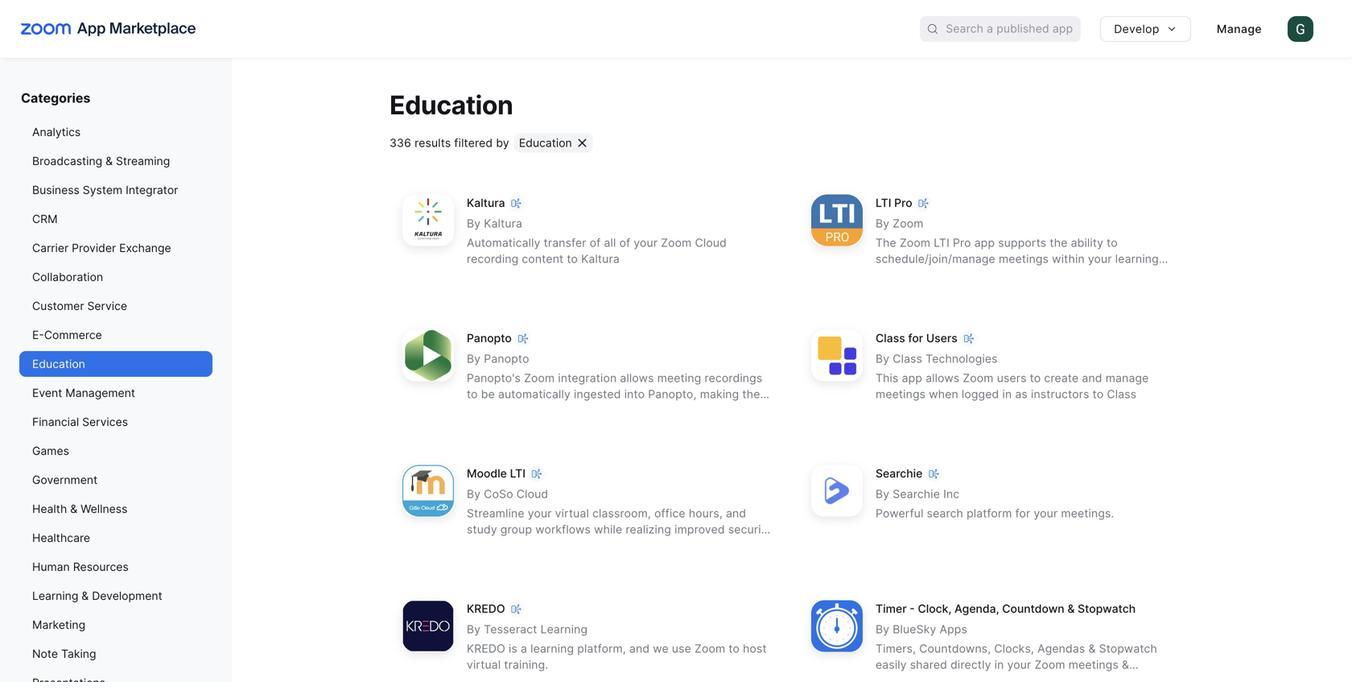 Task type: describe. For each thing, give the bounding box(es) containing it.
recording
[[467, 252, 519, 266]]

336
[[390, 136, 412, 150]]

by coso cloud streamline your virtual classroom, office hours, and study group workflows while realizing improved security between zoom and your moodle lms.
[[467, 487, 772, 552]]

by for by panopto panopto's zoom integration allows meeting recordings to be automatically ingested into panopto, making them searchable, secure, and easy to share.
[[467, 352, 481, 365]]

moodle lti
[[467, 467, 526, 480]]

clock,
[[918, 602, 952, 616]]

management
[[65, 386, 135, 400]]

2 vertical spatial lti
[[510, 467, 526, 480]]

the
[[1050, 236, 1068, 250]]

1 of from the left
[[590, 236, 601, 250]]

all
[[604, 236, 616, 250]]

hours,
[[689, 506, 723, 520]]

business system integrator link
[[19, 177, 213, 203]]

app inside by zoom the zoom lti pro app supports the ability to schedule/join/manage meetings within your learning management system (lms)
[[975, 236, 996, 250]]

lti inside by zoom the zoom lti pro app supports the ability to schedule/join/manage meetings within your learning management system (lms)
[[934, 236, 950, 250]]

by class technologies this app allows zoom users to create and manage meetings when logged in as instructors to class
[[876, 352, 1150, 401]]

2 vertical spatial class
[[1108, 387, 1137, 401]]

integrator
[[126, 183, 178, 197]]

to right instructors
[[1093, 387, 1104, 401]]

cloud inside by coso cloud streamline your virtual classroom, office hours, and study group workflows while realizing improved security between zoom and your moodle lms.
[[517, 487, 549, 501]]

learning inside by tesseract learning kredo is a learning platform, and we use zoom to host virtual training.
[[541, 622, 588, 636]]

business
[[32, 183, 80, 197]]

categories
[[21, 90, 91, 106]]

by for by zoom the zoom lti pro app supports the ability to schedule/join/manage meetings within your learning management system (lms)
[[876, 216, 890, 230]]

easily
[[876, 658, 907, 672]]

0 vertical spatial stopwatch
[[1078, 602, 1136, 616]]

0 vertical spatial panopto
[[467, 331, 512, 345]]

when
[[929, 387, 959, 401]]

(lms)
[[993, 268, 1025, 282]]

categories button
[[19, 90, 213, 119]]

to right users
[[1031, 371, 1042, 385]]

meetings.
[[1062, 506, 1115, 520]]

technologies
[[926, 352, 998, 365]]

office
[[655, 506, 686, 520]]

learning inside by tesseract learning kredo is a learning platform, and we use zoom to host virtual training.
[[531, 642, 574, 655]]

them
[[743, 387, 771, 401]]

financial
[[32, 415, 79, 429]]

app inside by class technologies this app allows zoom users to create and manage meetings when logged in as instructors to class
[[902, 371, 923, 385]]

to inside by tesseract learning kredo is a learning platform, and we use zoom to host virtual training.
[[729, 642, 740, 655]]

health & wellness link
[[19, 496, 213, 522]]

your inside by searchie inc powerful search platform for your meetings.
[[1034, 506, 1058, 520]]

zoom inside by tesseract learning kredo is a learning platform, and we use zoom to host virtual training.
[[695, 642, 726, 655]]

training.
[[504, 658, 549, 672]]

healthcare
[[32, 531, 90, 545]]

moodle inside by coso cloud streamline your virtual classroom, office hours, and study group workflows while realizing improved security between zoom and your moodle lms.
[[603, 539, 643, 552]]

host
[[743, 642, 767, 655]]

tesseract
[[484, 622, 538, 636]]

financial services
[[32, 415, 128, 429]]

taking
[[61, 647, 96, 661]]

education for education button
[[519, 136, 572, 150]]

your down while
[[575, 539, 599, 552]]

by inside the timer - clock, agenda, countdown & stopwatch by bluesky apps timers, countdowns, clocks, agendas & stopwatch easily shared directly in your zoom meetings & webinars! audio and visual alerts and more.
[[876, 622, 890, 636]]

is
[[509, 642, 518, 655]]

banner containing develop
[[0, 0, 1353, 58]]

your up workflows at the bottom left of the page
[[528, 506, 552, 520]]

zoom down "lti pro"
[[893, 216, 924, 230]]

content
[[522, 252, 564, 266]]

ability
[[1072, 236, 1104, 250]]

shared
[[911, 658, 948, 672]]

wellness
[[81, 502, 128, 516]]

broadcasting
[[32, 154, 102, 168]]

event management
[[32, 386, 135, 400]]

0 vertical spatial pro
[[895, 196, 913, 210]]

be
[[481, 387, 495, 401]]

system
[[83, 183, 123, 197]]

manage button
[[1205, 16, 1276, 42]]

lms.
[[646, 539, 673, 552]]

group
[[501, 523, 532, 536]]

zoom inside by coso cloud streamline your virtual classroom, office hours, and study group workflows while realizing improved security between zoom and your moodle lms.
[[518, 539, 548, 552]]

by panopto panopto's zoom integration allows meeting recordings to be automatically ingested into panopto, making them searchable, secure, and easy to share.
[[467, 352, 771, 417]]

collaboration
[[32, 270, 103, 284]]

making
[[700, 387, 740, 401]]

use
[[672, 642, 692, 655]]

schedule/join/manage
[[876, 252, 996, 266]]

streamline
[[467, 506, 525, 520]]

your inside by zoom the zoom lti pro app supports the ability to schedule/join/manage meetings within your learning management system (lms)
[[1089, 252, 1113, 266]]

supports
[[999, 236, 1047, 250]]

and down directly
[[966, 674, 987, 682]]

broadcasting & streaming link
[[19, 148, 213, 174]]

games
[[32, 444, 69, 458]]

and inside by tesseract learning kredo is a learning platform, and we use zoom to host virtual training.
[[630, 642, 650, 655]]

transfer
[[544, 236, 587, 250]]

by for by tesseract learning kredo is a learning platform, and we use zoom to host virtual training.
[[467, 622, 481, 636]]

learning & development link
[[19, 583, 213, 609]]

develop
[[1115, 22, 1160, 36]]

1 vertical spatial kaltura
[[484, 216, 523, 230]]

and right "alerts"
[[1059, 674, 1079, 682]]

directly
[[951, 658, 992, 672]]

note
[[32, 647, 58, 661]]

customer service link
[[19, 293, 213, 319]]

to inside by zoom the zoom lti pro app supports the ability to schedule/join/manage meetings within your learning management system (lms)
[[1107, 236, 1118, 250]]

lti pro
[[876, 196, 913, 210]]

by kaltura automatically transfer of all of your zoom cloud recording content to kaltura
[[467, 216, 727, 266]]

timer
[[876, 602, 907, 616]]

0 vertical spatial class
[[876, 331, 906, 345]]

healthcare link
[[19, 525, 213, 551]]

and up security
[[726, 506, 747, 520]]

develop button
[[1101, 16, 1192, 42]]

learning inside by zoom the zoom lti pro app supports the ability to schedule/join/manage meetings within your learning management system (lms)
[[1116, 252, 1159, 266]]

note taking link
[[19, 641, 213, 667]]

crm link
[[19, 206, 213, 232]]

platform
[[967, 506, 1013, 520]]

zoom up schedule/join/manage at right
[[900, 236, 931, 250]]

carrier provider exchange link
[[19, 235, 213, 261]]

education for the education link
[[32, 357, 85, 371]]

event
[[32, 386, 62, 400]]

virtual inside by tesseract learning kredo is a learning platform, and we use zoom to host virtual training.
[[467, 658, 501, 672]]

collaboration link
[[19, 264, 213, 290]]

class for users
[[876, 331, 958, 345]]

by for by kaltura automatically transfer of all of your zoom cloud recording content to kaltura
[[467, 216, 481, 230]]

broadcasting & streaming
[[32, 154, 170, 168]]

1 kredo from the top
[[467, 602, 505, 616]]

system
[[950, 268, 989, 282]]

and down workflows at the bottom left of the page
[[552, 539, 572, 552]]

exchange
[[119, 241, 171, 255]]

inc
[[944, 487, 960, 501]]

panopto inside by panopto panopto's zoom integration allows meeting recordings to be automatically ingested into panopto, making them searchable, secure, and easy to share.
[[484, 352, 530, 365]]



Task type: vqa. For each thing, say whether or not it's contained in the screenshot.


Task type: locate. For each thing, give the bounding box(es) containing it.
learning right within
[[1116, 252, 1159, 266]]

allows
[[620, 371, 654, 385], [926, 371, 960, 385]]

1 vertical spatial meetings
[[876, 387, 926, 401]]

to down transfer
[[567, 252, 578, 266]]

between
[[467, 539, 514, 552]]

pro inside by zoom the zoom lti pro app supports the ability to schedule/join/manage meetings within your learning management system (lms)
[[953, 236, 972, 250]]

allows inside by class technologies this app allows zoom users to create and manage meetings when logged in as instructors to class
[[926, 371, 960, 385]]

1 allows from the left
[[620, 371, 654, 385]]

0 vertical spatial for
[[909, 331, 924, 345]]

zoom inside by kaltura automatically transfer of all of your zoom cloud recording content to kaltura
[[661, 236, 692, 250]]

a
[[521, 642, 528, 655]]

1 vertical spatial pro
[[953, 236, 972, 250]]

visual
[[990, 674, 1021, 682]]

meetings for when
[[876, 387, 926, 401]]

cloud inside by kaltura automatically transfer of all of your zoom cloud recording content to kaltura
[[695, 236, 727, 250]]

by up automatically
[[467, 216, 481, 230]]

2 horizontal spatial education
[[519, 136, 572, 150]]

by
[[496, 136, 510, 150]]

1 vertical spatial class
[[893, 352, 923, 365]]

of left all
[[590, 236, 601, 250]]

education
[[390, 89, 513, 120], [519, 136, 572, 150], [32, 357, 85, 371]]

lti up coso
[[510, 467, 526, 480]]

integration
[[558, 371, 617, 385]]

0 horizontal spatial of
[[590, 236, 601, 250]]

to left be
[[467, 387, 478, 401]]

1 horizontal spatial allows
[[926, 371, 960, 385]]

1 vertical spatial virtual
[[467, 658, 501, 672]]

and left we
[[630, 642, 650, 655]]

1 horizontal spatial app
[[975, 236, 996, 250]]

by for by class technologies this app allows zoom users to create and manage meetings when logged in as instructors to class
[[876, 352, 890, 365]]

games link
[[19, 438, 213, 464]]

in up visual
[[995, 658, 1005, 672]]

your right all
[[634, 236, 658, 250]]

in inside by class technologies this app allows zoom users to create and manage meetings when logged in as instructors to class
[[1003, 387, 1013, 401]]

financial services link
[[19, 409, 213, 435]]

0 horizontal spatial learning
[[531, 642, 574, 655]]

kredo left the is
[[467, 642, 506, 655]]

timer - clock, agenda, countdown & stopwatch by bluesky apps timers, countdowns, clocks, agendas & stopwatch easily shared directly in your zoom meetings & webinars! audio and visual alerts and more.
[[876, 602, 1158, 682]]

app up system
[[975, 236, 996, 250]]

1 horizontal spatial education
[[390, 89, 513, 120]]

zoom right use
[[695, 642, 726, 655]]

1 vertical spatial learning
[[541, 622, 588, 636]]

instructors
[[1032, 387, 1090, 401]]

class down manage
[[1108, 387, 1137, 401]]

share.
[[643, 403, 676, 417]]

1 vertical spatial app
[[902, 371, 923, 385]]

0 horizontal spatial cloud
[[517, 487, 549, 501]]

336 results filtered by
[[390, 136, 510, 150]]

learning up marketing
[[32, 589, 78, 603]]

zoom down group
[[518, 539, 548, 552]]

within
[[1053, 252, 1085, 266]]

by
[[467, 216, 481, 230], [876, 216, 890, 230], [467, 352, 481, 365], [876, 352, 890, 365], [467, 487, 481, 501], [876, 487, 890, 501], [467, 622, 481, 636], [876, 622, 890, 636]]

2 vertical spatial education
[[32, 357, 85, 371]]

development
[[92, 589, 162, 603]]

1 horizontal spatial lti
[[876, 196, 892, 210]]

to right ability
[[1107, 236, 1118, 250]]

allows for panopto,
[[620, 371, 654, 385]]

powerful
[[876, 506, 924, 520]]

by left coso
[[467, 487, 481, 501]]

and down ingested
[[576, 403, 597, 417]]

of right all
[[620, 236, 631, 250]]

ingested
[[574, 387, 621, 401]]

0 horizontal spatial lti
[[510, 467, 526, 480]]

easy
[[600, 403, 626, 417]]

your inside the timer - clock, agenda, countdown & stopwatch by bluesky apps timers, countdowns, clocks, agendas & stopwatch easily shared directly in your zoom meetings & webinars! audio and visual alerts and more.
[[1008, 658, 1032, 672]]

1 vertical spatial education
[[519, 136, 572, 150]]

your inside by kaltura automatically transfer of all of your zoom cloud recording content to kaltura
[[634, 236, 658, 250]]

by inside by tesseract learning kredo is a learning platform, and we use zoom to host virtual training.
[[467, 622, 481, 636]]

agendas
[[1038, 642, 1086, 655]]

0 vertical spatial app
[[975, 236, 996, 250]]

meetings down this
[[876, 387, 926, 401]]

education inside button
[[519, 136, 572, 150]]

2 horizontal spatial meetings
[[1069, 658, 1119, 672]]

by down timer
[[876, 622, 890, 636]]

zoom right all
[[661, 236, 692, 250]]

education right by
[[519, 136, 572, 150]]

kredo inside by tesseract learning kredo is a learning platform, and we use zoom to host virtual training.
[[467, 642, 506, 655]]

customer service
[[32, 299, 127, 313]]

pro
[[895, 196, 913, 210], [953, 236, 972, 250]]

by inside by zoom the zoom lti pro app supports the ability to schedule/join/manage meetings within your learning management system (lms)
[[876, 216, 890, 230]]

and inside by panopto panopto's zoom integration allows meeting recordings to be automatically ingested into panopto, making them searchable, secure, and easy to share.
[[576, 403, 597, 417]]

0 vertical spatial kaltura
[[467, 196, 505, 210]]

0 horizontal spatial virtual
[[467, 658, 501, 672]]

meetings down supports
[[999, 252, 1049, 266]]

meetings inside by class technologies this app allows zoom users to create and manage meetings when logged in as instructors to class
[[876, 387, 926, 401]]

app
[[975, 236, 996, 250], [902, 371, 923, 385]]

e-commerce
[[32, 328, 102, 342]]

analytics link
[[19, 119, 213, 145]]

2 horizontal spatial lti
[[934, 236, 950, 250]]

0 vertical spatial searchie
[[876, 467, 923, 480]]

2 allows from the left
[[926, 371, 960, 385]]

your down clocks,
[[1008, 658, 1032, 672]]

by up this
[[876, 352, 890, 365]]

2 vertical spatial meetings
[[1069, 658, 1119, 672]]

1 vertical spatial panopto
[[484, 352, 530, 365]]

learning inside learning & development link
[[32, 589, 78, 603]]

1 horizontal spatial virtual
[[555, 506, 589, 520]]

0 vertical spatial education
[[390, 89, 513, 120]]

allows up the when
[[926, 371, 960, 385]]

human resources link
[[19, 554, 213, 580]]

users
[[998, 371, 1027, 385]]

automatically
[[467, 236, 541, 250]]

searchable,
[[467, 403, 530, 417]]

to inside by kaltura automatically transfer of all of your zoom cloud recording content to kaltura
[[567, 252, 578, 266]]

0 vertical spatial learning
[[1116, 252, 1159, 266]]

by inside by coso cloud streamline your virtual classroom, office hours, and study group workflows while realizing improved security between zoom and your moodle lms.
[[467, 487, 481, 501]]

education link
[[19, 351, 213, 377]]

customer
[[32, 299, 84, 313]]

allows for when
[[926, 371, 960, 385]]

virtual
[[555, 506, 589, 520], [467, 658, 501, 672]]

e-
[[32, 328, 44, 342]]

searchie
[[876, 467, 923, 480], [893, 487, 941, 501]]

by inside by panopto panopto's zoom integration allows meeting recordings to be automatically ingested into panopto, making them searchable, secure, and easy to share.
[[467, 352, 481, 365]]

for inside by searchie inc powerful search platform for your meetings.
[[1016, 506, 1031, 520]]

coso
[[484, 487, 514, 501]]

by left tesseract
[[467, 622, 481, 636]]

carrier provider exchange
[[32, 241, 171, 255]]

1 horizontal spatial learning
[[1116, 252, 1159, 266]]

1 vertical spatial lti
[[934, 236, 950, 250]]

to left host
[[729, 642, 740, 655]]

business system integrator
[[32, 183, 178, 197]]

1 vertical spatial cloud
[[517, 487, 549, 501]]

by up powerful
[[876, 487, 890, 501]]

searchie inside by searchie inc powerful search platform for your meetings.
[[893, 487, 941, 501]]

0 horizontal spatial for
[[909, 331, 924, 345]]

0 horizontal spatial app
[[902, 371, 923, 385]]

your
[[634, 236, 658, 250], [1089, 252, 1113, 266], [528, 506, 552, 520], [1034, 506, 1058, 520], [575, 539, 599, 552], [1008, 658, 1032, 672]]

security
[[729, 523, 772, 536]]

0 vertical spatial learning
[[32, 589, 78, 603]]

app right this
[[902, 371, 923, 385]]

classroom,
[[593, 506, 651, 520]]

and right create
[[1083, 371, 1103, 385]]

zoom up "alerts"
[[1035, 658, 1066, 672]]

your down ability
[[1089, 252, 1113, 266]]

by inside by searchie inc powerful search platform for your meetings.
[[876, 487, 890, 501]]

zoom inside by panopto panopto's zoom integration allows meeting recordings to be automatically ingested into panopto, making them searchable, secure, and easy to share.
[[524, 371, 555, 385]]

education up the 336 results filtered by
[[390, 89, 513, 120]]

commerce
[[44, 328, 102, 342]]

stopwatch up agendas
[[1078, 602, 1136, 616]]

virtual up workflows at the bottom left of the page
[[555, 506, 589, 520]]

1 horizontal spatial for
[[1016, 506, 1031, 520]]

learning up platform,
[[541, 622, 588, 636]]

allows up "into"
[[620, 371, 654, 385]]

1 vertical spatial stopwatch
[[1100, 642, 1158, 655]]

alerts
[[1024, 674, 1055, 682]]

learning right a
[[531, 642, 574, 655]]

of
[[590, 236, 601, 250], [620, 236, 631, 250]]

class up this
[[876, 331, 906, 345]]

1 horizontal spatial pro
[[953, 236, 972, 250]]

analytics
[[32, 125, 81, 139]]

platform,
[[578, 642, 626, 655]]

moodle up coso
[[467, 467, 507, 480]]

virtual inside by coso cloud streamline your virtual classroom, office hours, and study group workflows while realizing improved security between zoom and your moodle lms.
[[555, 506, 589, 520]]

by up the
[[876, 216, 890, 230]]

0 vertical spatial in
[[1003, 387, 1013, 401]]

1 vertical spatial searchie
[[893, 487, 941, 501]]

2 vertical spatial kaltura
[[582, 252, 620, 266]]

manage
[[1218, 22, 1263, 36]]

0 horizontal spatial pro
[[895, 196, 913, 210]]

0 horizontal spatial allows
[[620, 371, 654, 385]]

while
[[594, 523, 623, 536]]

1 horizontal spatial moodle
[[603, 539, 643, 552]]

note taking
[[32, 647, 96, 661]]

to down "into"
[[629, 403, 640, 417]]

lti up schedule/join/manage at right
[[934, 236, 950, 250]]

zoom up "automatically" on the bottom of the page
[[524, 371, 555, 385]]

learning & development
[[32, 589, 162, 603]]

2 kredo from the top
[[467, 642, 506, 655]]

study
[[467, 523, 498, 536]]

e-commerce link
[[19, 322, 213, 348]]

meetings
[[999, 252, 1049, 266], [876, 387, 926, 401], [1069, 658, 1119, 672]]

banner
[[0, 0, 1353, 58]]

marketing
[[32, 618, 85, 632]]

0 vertical spatial virtual
[[555, 506, 589, 520]]

manage
[[1106, 371, 1150, 385]]

kredo
[[467, 602, 505, 616], [467, 642, 506, 655]]

workflows
[[536, 523, 591, 536]]

your left meetings.
[[1034, 506, 1058, 520]]

meetings up more.
[[1069, 658, 1119, 672]]

for
[[909, 331, 924, 345], [1016, 506, 1031, 520]]

moodle down while
[[603, 539, 643, 552]]

1 horizontal spatial cloud
[[695, 236, 727, 250]]

lti
[[876, 196, 892, 210], [934, 236, 950, 250], [510, 467, 526, 480]]

pro up the
[[895, 196, 913, 210]]

education down 'e-commerce'
[[32, 357, 85, 371]]

government
[[32, 473, 98, 487]]

panopto's
[[467, 371, 521, 385]]

lti up the
[[876, 196, 892, 210]]

class down class for users
[[893, 352, 923, 365]]

pro up schedule/join/manage at right
[[953, 236, 972, 250]]

by inside by kaltura automatically transfer of all of your zoom cloud recording content to kaltura
[[467, 216, 481, 230]]

by up panopto's
[[467, 352, 481, 365]]

education button
[[514, 133, 593, 152]]

0 horizontal spatial learning
[[32, 589, 78, 603]]

countdown
[[1003, 602, 1065, 616]]

kredo up tesseract
[[467, 602, 505, 616]]

1 horizontal spatial of
[[620, 236, 631, 250]]

kaltura
[[467, 196, 505, 210], [484, 216, 523, 230], [582, 252, 620, 266]]

virtual left the training.
[[467, 658, 501, 672]]

zoom up logged
[[963, 371, 994, 385]]

and inside by class technologies this app allows zoom users to create and manage meetings when logged in as instructors to class
[[1083, 371, 1103, 385]]

in left as
[[1003, 387, 1013, 401]]

meetings for within
[[999, 252, 1049, 266]]

Search text field
[[946, 17, 1082, 41]]

0 vertical spatial moodle
[[467, 467, 507, 480]]

create
[[1045, 371, 1079, 385]]

0 vertical spatial lti
[[876, 196, 892, 210]]

zoom inside the timer - clock, agenda, countdown & stopwatch by bluesky apps timers, countdowns, clocks, agendas & stopwatch easily shared directly in your zoom meetings & webinars! audio and visual alerts and more.
[[1035, 658, 1066, 672]]

meetings inside by zoom the zoom lti pro app supports the ability to schedule/join/manage meetings within your learning management system (lms)
[[999, 252, 1049, 266]]

meetings inside the timer - clock, agenda, countdown & stopwatch by bluesky apps timers, countdowns, clocks, agendas & stopwatch easily shared directly in your zoom meetings & webinars! audio and visual alerts and more.
[[1069, 658, 1119, 672]]

management
[[876, 268, 947, 282]]

0 horizontal spatial education
[[32, 357, 85, 371]]

0 vertical spatial kredo
[[467, 602, 505, 616]]

1 vertical spatial in
[[995, 658, 1005, 672]]

search a published app element
[[921, 16, 1082, 42]]

1 vertical spatial kredo
[[467, 642, 506, 655]]

countdowns,
[[920, 642, 992, 655]]

1 vertical spatial learning
[[531, 642, 574, 655]]

by inside by class technologies this app allows zoom users to create and manage meetings when logged in as instructors to class
[[876, 352, 890, 365]]

0 vertical spatial meetings
[[999, 252, 1049, 266]]

1 horizontal spatial meetings
[[999, 252, 1049, 266]]

allows inside by panopto panopto's zoom integration allows meeting recordings to be automatically ingested into panopto, making them searchable, secure, and easy to share.
[[620, 371, 654, 385]]

0 horizontal spatial meetings
[[876, 387, 926, 401]]

crm
[[32, 212, 58, 226]]

by for by searchie inc powerful search platform for your meetings.
[[876, 487, 890, 501]]

health & wellness
[[32, 502, 128, 516]]

0 vertical spatial cloud
[[695, 236, 727, 250]]

in inside the timer - clock, agenda, countdown & stopwatch by bluesky apps timers, countdowns, clocks, agendas & stopwatch easily shared directly in your zoom meetings & webinars! audio and visual alerts and more.
[[995, 658, 1005, 672]]

0 horizontal spatial moodle
[[467, 467, 507, 480]]

audio
[[932, 674, 963, 682]]

for right platform
[[1016, 506, 1031, 520]]

1 vertical spatial for
[[1016, 506, 1031, 520]]

stopwatch up more.
[[1100, 642, 1158, 655]]

resources
[[73, 560, 129, 574]]

2 of from the left
[[620, 236, 631, 250]]

webinars!
[[876, 674, 929, 682]]

zoom inside by class technologies this app allows zoom users to create and manage meetings when logged in as instructors to class
[[963, 371, 994, 385]]

panopto
[[467, 331, 512, 345], [484, 352, 530, 365]]

1 horizontal spatial learning
[[541, 622, 588, 636]]

1 vertical spatial moodle
[[603, 539, 643, 552]]

by for by coso cloud streamline your virtual classroom, office hours, and study group workflows while realizing improved security between zoom and your moodle lms.
[[467, 487, 481, 501]]

for left users at the right of the page
[[909, 331, 924, 345]]



